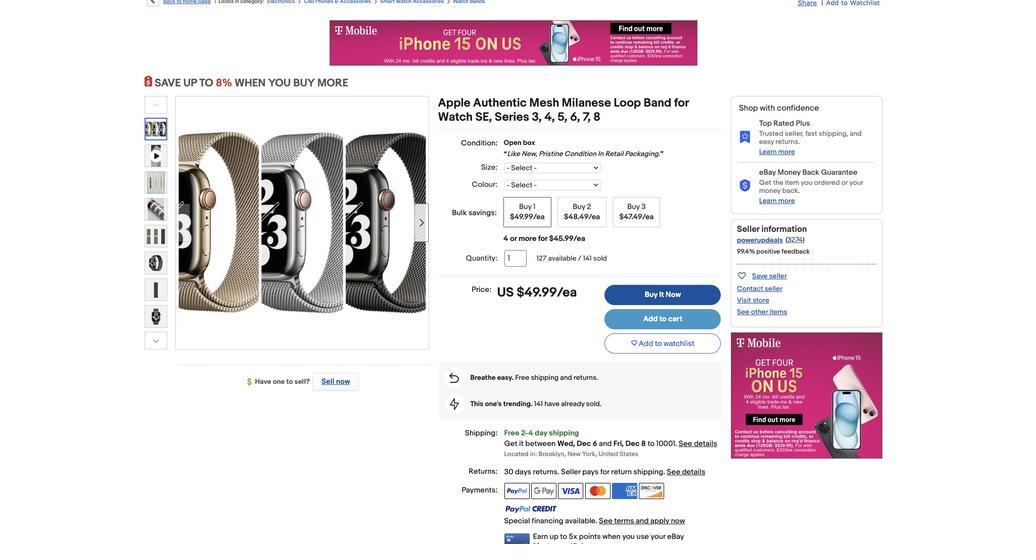 Task type: locate. For each thing, give the bounding box(es) containing it.
up
[[550, 533, 559, 542]]

0 vertical spatial or
[[842, 178, 848, 187]]

seller down the save seller
[[765, 285, 783, 293]]

your right use
[[651, 533, 666, 542]]

0 vertical spatial $49.99/ea
[[510, 212, 545, 222]]

1 vertical spatial free
[[504, 429, 520, 438]]

1 learn more link from the top
[[760, 148, 795, 156]]

1 vertical spatial $49.99/ea
[[517, 285, 577, 301]]

learn down "money"
[[760, 197, 777, 205]]

discover image
[[639, 483, 665, 500]]

141 for have
[[534, 400, 543, 409]]

located
[[504, 451, 529, 459]]

$49.99/ea down 1
[[510, 212, 545, 222]]

shop with confidence
[[739, 104, 819, 113]]

now right the sell
[[336, 377, 350, 387]]

returns. inside top rated plus trusted seller, fast shipping, and easy returns. learn more
[[776, 138, 800, 146]]

earn
[[533, 533, 548, 542]]

for right band in the top of the page
[[674, 96, 689, 110]]

1 horizontal spatial returns.
[[776, 138, 800, 146]]

see down visit
[[737, 308, 750, 317]]

buy it now link
[[605, 285, 721, 305]]

add
[[644, 315, 658, 324], [639, 339, 654, 349]]

learn more link
[[760, 148, 795, 156], [760, 197, 795, 205]]

0 vertical spatial for
[[674, 96, 689, 110]]

seller inside contact seller visit store see other items
[[765, 285, 783, 293]]

apple authentic mesh milanese loop band for watch se, series 3, 4, 5, 6, 7, 8 - picture 1 of 13 image
[[176, 95, 429, 348]]

new
[[568, 451, 581, 459]]

picture 2 of 13 image
[[145, 172, 167, 194]]

0 horizontal spatial dec
[[577, 439, 591, 449]]

mesh
[[530, 96, 559, 110]]

american express image
[[612, 483, 638, 500]]

10001
[[657, 439, 675, 449]]

1 horizontal spatial for
[[601, 468, 610, 477]]

top
[[760, 119, 772, 128]]

the
[[773, 178, 784, 187]]

apply
[[651, 517, 670, 526]]

seller
[[737, 224, 760, 235], [561, 468, 581, 477]]

picture 1 of 13 image
[[146, 119, 166, 140]]

free right easy.
[[515, 374, 530, 382]]

one's
[[485, 400, 502, 409]]

money
[[778, 168, 801, 177]]

1 horizontal spatial advertisement region
[[731, 333, 883, 459]]

returns. down rated
[[776, 138, 800, 146]]

paypal credit image
[[504, 506, 557, 514]]

ordered
[[814, 178, 840, 187]]

1 vertical spatial add
[[639, 339, 654, 349]]

0 vertical spatial you
[[801, 178, 813, 187]]

to left the watchlist
[[655, 339, 662, 349]]

to left 5x
[[560, 533, 567, 542]]

127
[[537, 254, 547, 263]]

add to cart
[[644, 315, 683, 324]]

you left use
[[623, 533, 635, 542]]

1 vertical spatial 8
[[642, 439, 646, 449]]

Quantity: text field
[[504, 250, 527, 267]]

99.4%
[[737, 248, 755, 256]]

with details__icon image left "money"
[[739, 179, 751, 192]]

sold
[[594, 254, 607, 263]]

1 vertical spatial more
[[779, 197, 795, 205]]

buy for buy 2
[[573, 202, 586, 212]]

1 vertical spatial details
[[682, 468, 706, 477]]

1 vertical spatial 141
[[534, 400, 543, 409]]

see details link right 10001
[[679, 439, 718, 449]]

for
[[674, 96, 689, 110], [538, 234, 548, 244], [601, 468, 610, 477]]

1 horizontal spatial get
[[760, 178, 772, 187]]

1 horizontal spatial dec
[[626, 439, 640, 449]]

learn inside top rated plus trusted seller, fast shipping, and easy returns. learn more
[[760, 148, 777, 156]]

0 vertical spatial details
[[694, 439, 718, 449]]

now inside us $49.99/ea main content
[[671, 517, 685, 526]]

.
[[675, 439, 677, 449], [558, 468, 560, 477], [664, 468, 665, 477]]

information
[[762, 224, 807, 235]]

see right 10001
[[679, 439, 693, 449]]

1 vertical spatial you
[[623, 533, 635, 542]]

seller down new
[[561, 468, 581, 477]]

1 horizontal spatial 8
[[642, 439, 646, 449]]

2 learn more link from the top
[[760, 197, 795, 205]]

with details__icon image left this
[[450, 398, 459, 411]]

with details__icon image for ebay money back guarantee
[[739, 179, 751, 192]]

save seller
[[752, 272, 787, 281]]

returns. up the sold.
[[574, 374, 598, 382]]

you inside earn up to 5x points when you use your ebay mastercard®.
[[623, 533, 635, 542]]

4 left day
[[529, 429, 533, 438]]

buy left 3
[[628, 202, 640, 212]]

4 up quantity: text box
[[504, 234, 509, 244]]

series
[[495, 110, 529, 124]]

get left the
[[760, 178, 772, 187]]

1 vertical spatial your
[[651, 533, 666, 542]]

1 horizontal spatial you
[[801, 178, 813, 187]]

watch
[[438, 110, 473, 124]]

1 vertical spatial seller
[[561, 468, 581, 477]]

or up quantity: text box
[[510, 234, 517, 244]]

returns.
[[776, 138, 800, 146], [574, 374, 598, 382]]

0 vertical spatial returns.
[[776, 138, 800, 146]]

141 left the have
[[534, 400, 543, 409]]

for right pays
[[601, 468, 610, 477]]

you down back
[[801, 178, 813, 187]]

8 right 7,
[[594, 110, 601, 124]]

5,
[[558, 110, 568, 124]]

1 vertical spatial ebay
[[668, 533, 684, 542]]

0 horizontal spatial get
[[504, 439, 518, 449]]

dec left 6
[[577, 439, 591, 449]]

advertisement region
[[330, 20, 698, 66], [731, 333, 883, 459]]

see details link down 10001
[[667, 468, 706, 477]]

shipping up 'discover' 'image'
[[634, 468, 664, 477]]

buy left 1
[[519, 202, 532, 212]]

0 vertical spatial free
[[515, 374, 530, 382]]

or down 'guarantee'
[[842, 178, 848, 187]]

see inside contact seller visit store see other items
[[737, 308, 750, 317]]

buy inside buy 2 $48.49/ea
[[573, 202, 586, 212]]

add inside add to cart link
[[644, 315, 658, 324]]

0 vertical spatial ebay
[[760, 168, 776, 177]]

to left 10001
[[648, 439, 655, 449]]

with details__icon image left breathe
[[450, 373, 459, 383]]

sell now link
[[310, 373, 359, 391]]

2 horizontal spatial .
[[675, 439, 677, 449]]

1 learn from the top
[[760, 148, 777, 156]]

/
[[578, 254, 582, 263]]

for up 127
[[538, 234, 548, 244]]

bulk savings:
[[452, 208, 497, 218]]

learn more link down "money"
[[760, 197, 795, 205]]

guarantee
[[821, 168, 858, 177]]

1 vertical spatial 4
[[529, 429, 533, 438]]

ebay inside ebay money back guarantee get the item you ordered or your money back. learn more
[[760, 168, 776, 177]]

0 horizontal spatial or
[[510, 234, 517, 244]]

brooklyn,
[[539, 451, 566, 459]]

0 horizontal spatial for
[[538, 234, 548, 244]]

apple
[[438, 96, 471, 110]]

to left 'cart'
[[660, 315, 667, 324]]

contact seller link
[[737, 285, 783, 293]]

to
[[199, 77, 213, 90]]

with details__icon image left easy
[[739, 130, 751, 143]]

earn up to 5x points when you use your ebay mastercard®.
[[533, 533, 684, 545]]

8 left 10001
[[642, 439, 646, 449]]

picture 3 of 13 image
[[145, 199, 167, 220]]

3274 link
[[788, 236, 803, 244]]

quantity:
[[466, 254, 498, 263]]

visit
[[737, 296, 752, 305]]

1 horizontal spatial 141
[[583, 254, 592, 263]]

1 vertical spatial returns.
[[574, 374, 598, 382]]

seller right save
[[770, 272, 787, 281]]

for inside apple authentic mesh milanese loop band for watch se, series 3, 4, 5, 6, 7, 8
[[674, 96, 689, 110]]

0 vertical spatial 141
[[583, 254, 592, 263]]

save up to 8% when you buy more
[[155, 77, 348, 90]]

0 horizontal spatial seller
[[561, 468, 581, 477]]

available
[[548, 254, 577, 263]]

2 horizontal spatial for
[[674, 96, 689, 110]]

2 vertical spatial more
[[519, 234, 537, 244]]

and
[[850, 129, 862, 138], [560, 374, 572, 382], [599, 439, 612, 449], [636, 517, 649, 526]]

0 vertical spatial more
[[779, 148, 795, 156]]

0 vertical spatial add
[[644, 315, 658, 324]]

seller for save
[[770, 272, 787, 281]]

your inside ebay money back guarantee get the item you ordered or your money back. learn more
[[850, 178, 864, 187]]

shipping up the have
[[531, 374, 559, 382]]

special financing available. see terms and apply now
[[504, 517, 685, 526]]

0 vertical spatial learn
[[760, 148, 777, 156]]

learn more link for money
[[760, 197, 795, 205]]

dec up states in the bottom right of the page
[[626, 439, 640, 449]]

0 horizontal spatial returns.
[[574, 374, 598, 382]]

shipping inside free 2-4 day shipping get it between wed, dec 6 and fri, dec 8 to 10001 . see details located in: brooklyn, new york, united states
[[549, 429, 579, 438]]

1 vertical spatial seller
[[765, 285, 783, 293]]

8 inside free 2-4 day shipping get it between wed, dec 6 and fri, dec 8 to 10001 . see details located in: brooklyn, new york, united states
[[642, 439, 646, 449]]

0 horizontal spatial 141
[[534, 400, 543, 409]]

$49.99/ea down 127
[[517, 285, 577, 301]]

have
[[545, 400, 560, 409]]

more down back.
[[779, 197, 795, 205]]

seller up 'powerupdeals'
[[737, 224, 760, 235]]

open box " like new, pristine condition in retail packaging. "
[[504, 139, 664, 158]]

items
[[770, 308, 788, 317]]

2 vertical spatial for
[[601, 468, 610, 477]]

add left 'cart'
[[644, 315, 658, 324]]

2 learn from the top
[[760, 197, 777, 205]]

more up quantity: text box
[[519, 234, 537, 244]]

picture 7 of 13 image
[[145, 306, 167, 328]]

to inside free 2-4 day shipping get it between wed, dec 6 and fri, dec 8 to 10001 . see details located in: brooklyn, new york, united states
[[648, 439, 655, 449]]

buy inside buy 3 $47.49/ea
[[628, 202, 640, 212]]

buy inside buy 1 $49.99/ea
[[519, 202, 532, 212]]

get left it
[[504, 439, 518, 449]]

1 dec from the left
[[577, 439, 591, 449]]

see inside free 2-4 day shipping get it between wed, dec 6 and fri, dec 8 to 10001 . see details located in: brooklyn, new york, united states
[[679, 439, 693, 449]]

seller inside us $49.99/ea main content
[[561, 468, 581, 477]]

seller,
[[785, 129, 804, 138]]

now right apply at right
[[671, 517, 685, 526]]

breathe
[[471, 374, 496, 382]]

seller inside save seller button
[[770, 272, 787, 281]]

more down seller,
[[779, 148, 795, 156]]

loop
[[614, 96, 641, 110]]

with
[[760, 104, 775, 113]]

video 1 of 1 image
[[145, 145, 167, 167]]

save seller button
[[737, 270, 787, 282]]

2-
[[521, 429, 529, 438]]

0 vertical spatial seller
[[770, 272, 787, 281]]

states
[[620, 451, 639, 459]]

1 vertical spatial get
[[504, 439, 518, 449]]

master card image
[[585, 483, 611, 500]]

seller for contact
[[765, 285, 783, 293]]

or inside us $49.99/ea main content
[[510, 234, 517, 244]]

ebay up the
[[760, 168, 776, 177]]

0 vertical spatial advertisement region
[[330, 20, 698, 66]]

seller information powerupdeals ( 3274 ) 99.4% positive feedback
[[737, 224, 810, 256]]

get inside free 2-4 day shipping get it between wed, dec 6 and fri, dec 8 to 10001 . see details located in: brooklyn, new york, united states
[[504, 439, 518, 449]]

and right 6
[[599, 439, 612, 449]]

up
[[183, 77, 197, 90]]

0 vertical spatial learn more link
[[760, 148, 795, 156]]

shipping up wed,
[[549, 429, 579, 438]]

0 horizontal spatial 4
[[504, 234, 509, 244]]

back.
[[783, 187, 800, 195]]

powerupdeals link
[[737, 236, 783, 245]]

0 vertical spatial get
[[760, 178, 772, 187]]

1 vertical spatial now
[[671, 517, 685, 526]]

colour
[[472, 180, 496, 190]]

open
[[504, 139, 522, 147]]

seller
[[770, 272, 787, 281], [765, 285, 783, 293]]

buy inside buy it now 'link'
[[645, 290, 658, 300]]

returns. inside us $49.99/ea main content
[[574, 374, 598, 382]]

141 for sold
[[583, 254, 592, 263]]

1 vertical spatial shipping
[[549, 429, 579, 438]]

0 horizontal spatial ebay
[[668, 533, 684, 542]]

0 horizontal spatial 8
[[594, 110, 601, 124]]

learn more link down easy
[[760, 148, 795, 156]]

0 horizontal spatial your
[[651, 533, 666, 542]]

more inside us $49.99/ea main content
[[519, 234, 537, 244]]

0 vertical spatial your
[[850, 178, 864, 187]]

savings:
[[469, 208, 497, 218]]

breathe easy. free shipping and returns.
[[471, 374, 598, 382]]

1 horizontal spatial or
[[842, 178, 848, 187]]

1 horizontal spatial ebay
[[760, 168, 776, 177]]

free inside free 2-4 day shipping get it between wed, dec 6 and fri, dec 8 to 10001 . see details located in: brooklyn, new york, united states
[[504, 429, 520, 438]]

and right shipping,
[[850, 129, 862, 138]]

us $49.99/ea main content
[[438, 96, 722, 545]]

rated
[[774, 119, 795, 128]]

0 horizontal spatial you
[[623, 533, 635, 542]]

shop
[[739, 104, 758, 113]]

add inside add to watchlist button
[[639, 339, 654, 349]]

get
[[760, 178, 772, 187], [504, 439, 518, 449]]

add down add to cart link
[[639, 339, 654, 349]]

to inside button
[[655, 339, 662, 349]]

add to watchlist
[[639, 339, 695, 349]]

1 vertical spatial learn more link
[[760, 197, 795, 205]]

fri,
[[614, 439, 624, 449]]

1 horizontal spatial now
[[671, 517, 685, 526]]

or inside ebay money back guarantee get the item you ordered or your money back. learn more
[[842, 178, 848, 187]]

0 vertical spatial seller
[[737, 224, 760, 235]]

141 right /
[[583, 254, 592, 263]]

0 vertical spatial 8
[[594, 110, 601, 124]]

payments:
[[462, 486, 498, 496]]

1 horizontal spatial your
[[850, 178, 864, 187]]

1 vertical spatial advertisement region
[[731, 333, 883, 459]]

1 vertical spatial or
[[510, 234, 517, 244]]

4 or more for $45.99/ea
[[504, 234, 586, 244]]

with details__icon image
[[739, 130, 751, 143], [739, 179, 751, 192], [450, 373, 459, 383], [450, 398, 459, 411]]

127 available / 141 sold
[[537, 254, 607, 263]]

learn down easy
[[760, 148, 777, 156]]

1
[[533, 202, 536, 212]]

8 inside apple authentic mesh milanese loop band for watch se, series 3, 4, 5, 6, 7, 8
[[594, 110, 601, 124]]

1 vertical spatial for
[[538, 234, 548, 244]]

your down 'guarantee'
[[850, 178, 864, 187]]

141
[[583, 254, 592, 263], [534, 400, 543, 409]]

buy left the 'it'
[[645, 290, 658, 300]]

buy left 2
[[573, 202, 586, 212]]

1 vertical spatial learn
[[760, 197, 777, 205]]

ebay down apply at right
[[668, 533, 684, 542]]

8
[[594, 110, 601, 124], [642, 439, 646, 449]]

1 horizontal spatial 4
[[529, 429, 533, 438]]

1 horizontal spatial seller
[[737, 224, 760, 235]]

returns
[[533, 468, 558, 477]]

0 vertical spatial 4
[[504, 234, 509, 244]]

trusted
[[760, 129, 784, 138]]

in:
[[530, 451, 537, 459]]

free left 2-
[[504, 429, 520, 438]]

0 vertical spatial now
[[336, 377, 350, 387]]



Task type: vqa. For each thing, say whether or not it's contained in the screenshot.
Get
yes



Task type: describe. For each thing, give the bounding box(es) containing it.
for for 30 days returns . seller pays for return shipping . see details
[[601, 468, 610, 477]]

picture 6 of 13 image
[[145, 279, 167, 301]]

to inside earn up to 5x points when you use your ebay mastercard®.
[[560, 533, 567, 542]]

with details__icon image for breathe easy.
[[450, 373, 459, 383]]

it
[[660, 290, 664, 300]]

points
[[579, 533, 601, 542]]

. inside free 2-4 day shipping get it between wed, dec 6 and fri, dec 8 to 10001 . see details located in: brooklyn, new york, united states
[[675, 439, 677, 449]]

easy
[[760, 138, 774, 146]]

retail
[[605, 149, 624, 158]]

with details__icon image for this one's trending.
[[450, 398, 459, 411]]

store
[[753, 296, 770, 305]]

ebay money back guarantee get the item you ordered or your money back. learn more
[[760, 168, 864, 205]]

powerupdeals
[[737, 236, 783, 245]]

3
[[642, 202, 646, 212]]

fast
[[806, 129, 818, 138]]

see down 10001
[[667, 468, 681, 477]]

get inside ebay money back guarantee get the item you ordered or your money back. learn more
[[760, 178, 772, 187]]

6,
[[570, 110, 580, 124]]

0 horizontal spatial .
[[558, 468, 560, 477]]

"
[[504, 149, 507, 158]]

buy for buy 3
[[628, 202, 640, 212]]

new,
[[522, 149, 537, 158]]

other
[[751, 308, 768, 317]]

you
[[268, 77, 291, 90]]

you inside ebay money back guarantee get the item you ordered or your money back. learn more
[[801, 178, 813, 187]]

buy 1 $49.99/ea
[[510, 202, 545, 222]]

$48.49/ea
[[564, 212, 600, 222]]

watchlist
[[664, 339, 695, 349]]

trending.
[[504, 400, 533, 409]]

band
[[644, 96, 672, 110]]

paypal image
[[504, 483, 530, 500]]

buy 2 $48.49/ea
[[564, 202, 600, 222]]

more inside top rated plus trusted seller, fast shipping, and easy returns. learn more
[[779, 148, 795, 156]]

like
[[507, 149, 520, 158]]

mastercard®.
[[533, 542, 580, 545]]

add to watchlist button
[[605, 334, 721, 354]]

wed,
[[558, 439, 575, 449]]

0 vertical spatial see details link
[[679, 439, 718, 449]]

shipping:
[[465, 429, 498, 438]]

)
[[803, 236, 805, 244]]

ebay mastercard image
[[504, 534, 530, 545]]

and up already
[[560, 374, 572, 382]]

bulk
[[452, 208, 467, 218]]

condition:
[[461, 139, 498, 148]]

contact seller visit store see other items
[[737, 285, 788, 317]]

seller inside seller information powerupdeals ( 3274 ) 99.4% positive feedback
[[737, 224, 760, 235]]

add for add to cart
[[644, 315, 658, 324]]

between
[[526, 439, 556, 449]]

5x
[[569, 533, 578, 542]]

for for apple authentic mesh milanese loop band for watch se, series 3, 4, 5, 6, 7, 8
[[674, 96, 689, 110]]

1 vertical spatial see details link
[[667, 468, 706, 477]]

sell?
[[295, 378, 310, 386]]

4,
[[545, 110, 555, 124]]

6
[[593, 439, 598, 449]]

united
[[599, 451, 618, 459]]

condition
[[565, 149, 597, 158]]

contact
[[737, 285, 764, 293]]

google pay image
[[531, 483, 557, 500]]

0 horizontal spatial advertisement region
[[330, 20, 698, 66]]

2 dec from the left
[[626, 439, 640, 449]]

picture 5 of 13 image
[[145, 252, 167, 274]]

2
[[587, 202, 591, 212]]

to right one
[[286, 378, 293, 386]]

easy.
[[497, 374, 514, 382]]

more inside ebay money back guarantee get the item you ordered or your money back. learn more
[[779, 197, 795, 205]]

visa image
[[558, 483, 584, 500]]

this one's trending. 141 have already sold.
[[471, 400, 602, 409]]

learn inside ebay money back guarantee get the item you ordered or your money back. learn more
[[760, 197, 777, 205]]

apple authentic mesh milanese loop band for watch se, series 3, 4, 5, 6, 7, 8
[[438, 96, 689, 124]]

financing
[[532, 517, 564, 526]]

and inside free 2-4 day shipping get it between wed, dec 6 and fri, dec 8 to 10001 . see details located in: brooklyn, new york, united states
[[599, 439, 612, 449]]

shipping,
[[819, 129, 849, 138]]

in
[[598, 149, 604, 158]]

have one to sell?
[[255, 378, 310, 386]]

"
[[660, 149, 664, 158]]

available.
[[565, 517, 598, 526]]

1 horizontal spatial .
[[664, 468, 665, 477]]

se,
[[476, 110, 492, 124]]

buy
[[293, 77, 315, 90]]

box
[[523, 139, 535, 147]]

and inside top rated plus trusted seller, fast shipping, and easy returns. learn more
[[850, 129, 862, 138]]

price:
[[472, 285, 492, 295]]

packaging.
[[625, 149, 660, 158]]

dollar sign image
[[247, 378, 255, 386]]

30 days returns . seller pays for return shipping . see details
[[504, 468, 706, 477]]

back
[[803, 168, 820, 177]]

and up use
[[636, 517, 649, 526]]

4 inside free 2-4 day shipping get it between wed, dec 6 and fri, dec 8 to 10001 . see details located in: brooklyn, new york, united states
[[529, 429, 533, 438]]

0 horizontal spatial now
[[336, 377, 350, 387]]

$45.99/ea
[[549, 234, 586, 244]]

returns:
[[469, 467, 498, 477]]

details inside free 2-4 day shipping get it between wed, dec 6 and fri, dec 8 to 10001 . see details located in: brooklyn, new york, united states
[[694, 439, 718, 449]]

see other items link
[[737, 308, 788, 317]]

0 vertical spatial shipping
[[531, 374, 559, 382]]

add for add to watchlist
[[639, 339, 654, 349]]

already
[[561, 400, 585, 409]]

item
[[785, 178, 800, 187]]

save
[[752, 272, 768, 281]]

sell now
[[322, 377, 350, 387]]

see terms and apply now link
[[599, 517, 685, 526]]

it
[[519, 439, 524, 449]]

more
[[318, 77, 348, 90]]

buy for buy 1
[[519, 202, 532, 212]]

terms
[[615, 517, 634, 526]]

us
[[497, 285, 514, 301]]

ebay inside earn up to 5x points when you use your ebay mastercard®.
[[668, 533, 684, 542]]

buy 3 $47.49/ea
[[620, 202, 654, 222]]

with details__icon image for top rated plus
[[739, 130, 751, 143]]

feedback
[[782, 248, 810, 256]]

authentic
[[473, 96, 527, 110]]

30
[[504, 468, 514, 477]]

have
[[255, 378, 271, 386]]

3,
[[532, 110, 542, 124]]

picture 4 of 13 image
[[145, 226, 167, 247]]

your inside earn up to 5x points when you use your ebay mastercard®.
[[651, 533, 666, 542]]

(
[[786, 236, 788, 244]]

2 vertical spatial shipping
[[634, 468, 664, 477]]

see up when on the right of page
[[599, 517, 613, 526]]

learn more link for rated
[[760, 148, 795, 156]]

free 2-4 day shipping get it between wed, dec 6 and fri, dec 8 to 10001 . see details located in: brooklyn, new york, united states
[[504, 429, 718, 459]]

$47.49/ea
[[620, 212, 654, 222]]

confidence
[[777, 104, 819, 113]]



